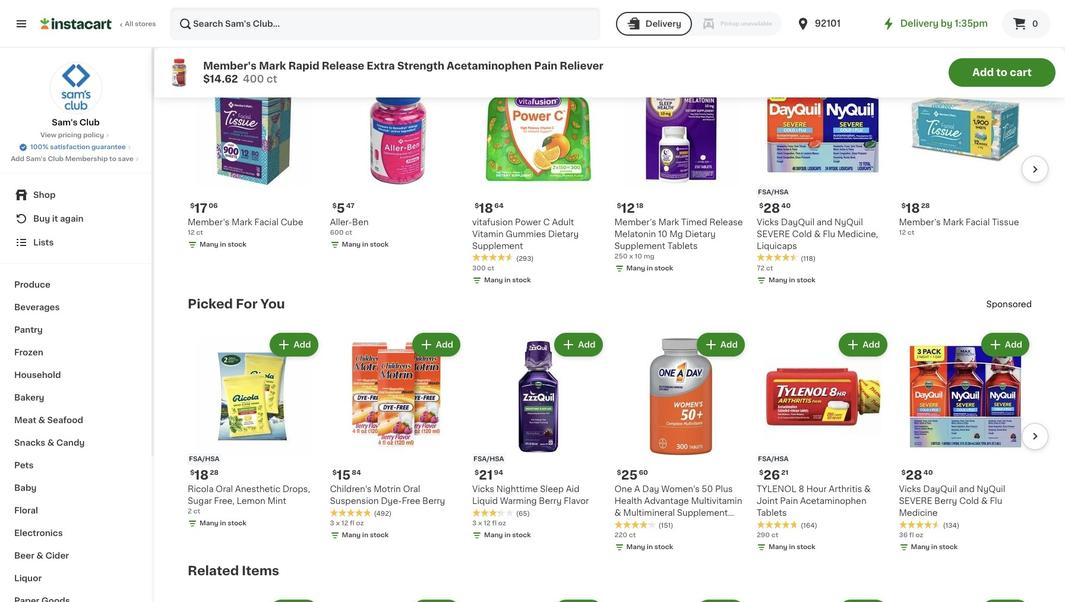 Task type: describe. For each thing, give the bounding box(es) containing it.
many down the 72 ct
[[769, 277, 788, 283]]

0 horizontal spatial sam's
[[26, 156, 46, 162]]

36 fl oz
[[900, 532, 924, 539]]

item carousel region containing 17
[[171, 58, 1049, 292]]

25
[[622, 469, 638, 482]]

36
[[900, 532, 908, 539]]

view pricing policy
[[40, 132, 104, 139]]

vicks for vicks dayquil and nyquil severe cold & flu medicine, liquicaps
[[757, 218, 779, 226]]

in down tylenol 8 hour arthritis & joint pain acetaminophen tablets
[[790, 544, 796, 550]]

$ for tylenol 8 hour arthritis & joint pain acetaminophen tablets
[[760, 470, 764, 476]]

add button for ricola oral anesthetic drops, sugar free, lemon mint
[[271, 334, 317, 355]]

release for rapid
[[322, 61, 365, 71]]

$14.62
[[203, 74, 238, 84]]

many in stock down 300 ct on the top
[[485, 277, 531, 283]]

(65)
[[517, 511, 530, 517]]

17
[[195, 202, 208, 214]]

picked for you
[[188, 298, 285, 310]]

power
[[515, 218, 542, 226]]

2 horizontal spatial to
[[997, 68, 1008, 77]]

beverages
[[14, 303, 60, 312]]

ct right 72
[[767, 265, 774, 271]]

reliever
[[560, 61, 604, 71]]

dietary inside vitafusion power c adult vitamin gummies dietary supplement
[[549, 230, 579, 238]]

nyquil for medicine,
[[835, 218, 864, 226]]

instacart logo image
[[40, 17, 112, 31]]

ct inside member's mark facial cube 12 ct
[[196, 229, 203, 236]]

100% satisfaction guarantee
[[30, 144, 126, 150]]

& inside tylenol 8 hour arthritis & joint pain acetaminophen tablets
[[865, 485, 872, 493]]

with
[[280, 30, 311, 43]]

warming
[[500, 497, 537, 505]]

in down mg
[[647, 265, 653, 271]]

1 horizontal spatial cart
[[1011, 68, 1033, 77]]

sam's club
[[52, 118, 100, 127]]

vicks for vicks dayquil and nyquil severe berry cold & flu medicine
[[900, 485, 922, 493]]

cold inside vicks dayquil and nyquil severe cold & flu medicine, liquicaps
[[793, 230, 813, 238]]

facial for cube
[[255, 218, 279, 226]]

view
[[40, 132, 57, 139]]

$ 18 28 for ricola oral anesthetic drops, sugar free, lemon mint
[[190, 469, 219, 482]]

adult
[[552, 218, 575, 226]]

600
[[330, 229, 344, 236]]

plus
[[716, 485, 733, 493]]

in down free,
[[220, 520, 226, 527]]

many in stock down ben at left top
[[342, 241, 389, 248]]

x for 15
[[336, 520, 340, 527]]

hour
[[807, 485, 827, 493]]

many down '36 fl oz'
[[912, 544, 930, 550]]

ben
[[352, 218, 369, 226]]

acetaminophen inside member's mark rapid release extra strength acetaminophen pain reliever $14.62 400 ct
[[447, 61, 532, 71]]

save
[[118, 156, 134, 162]]

290
[[757, 532, 771, 539]]

in down warming
[[505, 532, 511, 539]]

$ for member's mark facial tissue
[[902, 202, 906, 209]]

liquid
[[473, 497, 498, 505]]

add for member's mark facial tissue
[[1006, 73, 1023, 81]]

(118)
[[801, 255, 816, 262]]

tablets inside member's mark timed release melatonin 10 mg dietary supplement tablets 250 x 10 mg
[[668, 242, 698, 250]]

ct right 220
[[629, 532, 636, 539]]

buy it again link
[[7, 207, 144, 231]]

add sam's club membership to save link
[[11, 155, 141, 164]]

view pricing policy link
[[40, 131, 111, 140]]

product group containing 28
[[900, 330, 1033, 555]]

many down 300 ct on the top
[[485, 277, 503, 283]]

oz for 21
[[499, 520, 506, 527]]

92101
[[815, 19, 841, 28]]

many in stock down the (151)
[[627, 544, 674, 550]]

(164)
[[801, 523, 818, 529]]

multivitamin
[[692, 497, 743, 505]]

frozen
[[14, 348, 43, 357]]

snacks
[[14, 439, 45, 447]]

produce link
[[7, 273, 144, 296]]

$ 28 40 for vicks dayquil and nyquil severe cold & flu medicine, liquicaps
[[760, 202, 791, 214]]

$ 21 94
[[475, 469, 504, 482]]

berry for 21
[[539, 497, 562, 505]]

$ for member's mark timed release melatonin 10 mg dietary supplement tablets
[[617, 202, 622, 209]]

$ for ricola oral anesthetic drops, sugar free, lemon mint
[[190, 470, 195, 476]]

liquicaps
[[757, 242, 798, 250]]

mark for member's mark rapid release extra strength acetaminophen pain reliever $14.62 400 ct
[[259, 61, 286, 71]]

berry for 15
[[423, 497, 445, 505]]

many down $ 17 06
[[200, 241, 219, 248]]

in down liquicaps
[[790, 277, 796, 283]]

satisfaction
[[50, 144, 90, 150]]

timed
[[682, 218, 708, 226]]

delivery for delivery by 1:35pm
[[901, 19, 939, 28]]

12 down suspension
[[342, 520, 349, 527]]

buy it again
[[33, 215, 84, 223]]

add button for member's mark facial tissue
[[983, 67, 1029, 88]]

household link
[[7, 364, 144, 386]]

many in stock down member's mark facial cube 12 ct
[[200, 241, 247, 248]]

baby
[[14, 484, 37, 492]]

many in stock down '36 fl oz'
[[912, 544, 959, 550]]

$ for vicks dayquil and nyquil severe cold & flu medicine, liquicaps
[[760, 202, 764, 209]]

250
[[615, 253, 628, 259]]

0 horizontal spatial cart
[[434, 73, 451, 81]]

many down liquid at the bottom left
[[485, 532, 503, 539]]

$ for vicks dayquil and nyquil severe berry cold & flu medicine
[[902, 470, 906, 476]]

mark for member's mark timed release melatonin 10 mg dietary supplement tablets 250 x 10 mg
[[659, 218, 680, 226]]

$ for aller-ben
[[333, 202, 337, 209]]

add for children's motrin oral suspension dye-free berry
[[436, 340, 454, 349]]

add button for member's mark facial cube
[[271, 67, 317, 88]]

1 horizontal spatial 10
[[659, 230, 668, 238]]

multimineral
[[624, 509, 675, 517]]

beer
[[14, 552, 34, 560]]

5
[[337, 202, 345, 214]]

mark for member's mark facial cube 12 ct
[[232, 218, 252, 226]]

many in stock down mg
[[627, 265, 674, 271]]

by
[[941, 19, 953, 28]]

related items
[[188, 565, 279, 577]]

28 up ricola
[[210, 470, 219, 476]]

add button for children's motrin oral suspension dye-free berry
[[414, 334, 460, 355]]

to inside add sam's club membership to save link
[[109, 156, 116, 162]]

fsa/hsa for 21
[[474, 456, 505, 463]]

add sam's club membership to save
[[11, 156, 134, 162]]

add for ricola oral anesthetic drops, sugar free, lemon mint
[[294, 340, 311, 349]]

often
[[188, 30, 226, 43]]

add for vicks nighttime sleep aid liquid warming berry flavor
[[579, 340, 596, 349]]

many in stock down free,
[[200, 520, 247, 527]]

pricing
[[58, 132, 82, 139]]

strength
[[398, 61, 445, 71]]

tylenol 8 hour arthritis & joint pain acetaminophen tablets
[[757, 485, 872, 517]]

all
[[125, 21, 133, 27]]

melatonin
[[615, 230, 657, 238]]

pets link
[[7, 454, 144, 477]]

vitafusion
[[473, 218, 513, 226]]

add inside add sam's club membership to save link
[[11, 156, 24, 162]]

women's
[[662, 485, 700, 493]]

400
[[243, 74, 264, 84]]

x for 21
[[479, 520, 482, 527]]

service type group
[[616, 12, 782, 36]]

100%
[[30, 144, 48, 150]]

you
[[261, 298, 285, 310]]

1 horizontal spatial sam's
[[52, 118, 78, 127]]

18 for ricola oral anesthetic drops, sugar free, lemon mint
[[195, 469, 209, 482]]

$ 28 40 for vicks dayquil and nyquil severe berry cold & flu medicine
[[902, 469, 934, 482]]

3 for 21
[[473, 520, 477, 527]]

12 up melatonin
[[622, 202, 635, 214]]

free,
[[214, 497, 235, 505]]

2 horizontal spatial fl
[[910, 532, 915, 539]]

delivery for delivery
[[646, 20, 682, 28]]

product group containing 25
[[615, 330, 748, 555]]

in down suspension
[[363, 532, 369, 539]]

seafood
[[47, 416, 83, 424]]

18 inside $ 12 18
[[637, 202, 644, 209]]

tablets inside "one a day women's 50 plus health advantage multivitamin & multimineral supplement tablets"
[[615, 521, 645, 529]]

supplement inside member's mark timed release melatonin 10 mg dietary supplement tablets 250 x 10 mg
[[615, 242, 666, 250]]

related
[[188, 565, 239, 577]]

oz for 15
[[356, 520, 364, 527]]

0 button
[[1003, 10, 1052, 38]]

beverages link
[[7, 296, 144, 319]]

advantage
[[645, 497, 690, 505]]

mint
[[268, 497, 286, 505]]

all stores link
[[40, 7, 157, 40]]

add for one a day women's 50 plus health advantage multivitamin & multimineral supplement tablets
[[721, 340, 738, 349]]

meat
[[14, 416, 36, 424]]

beer & cider link
[[7, 545, 144, 567]]

ricola oral anesthetic drops, sugar free, lemon mint 2 ct
[[188, 485, 310, 515]]

ct inside the "ricola oral anesthetic drops, sugar free, lemon mint 2 ct"
[[194, 508, 200, 515]]

facial for tissue
[[966, 218, 991, 226]]

product group containing 26
[[757, 330, 890, 555]]

tissue
[[993, 218, 1020, 226]]

candy
[[56, 439, 85, 447]]

$ 15 84
[[333, 469, 361, 482]]

many down 220 ct
[[627, 544, 646, 550]]



Task type: locate. For each thing, give the bounding box(es) containing it.
0 horizontal spatial 40
[[782, 202, 791, 209]]

1 oral from the left
[[216, 485, 233, 493]]

in down multimineral
[[647, 544, 653, 550]]

club down satisfaction
[[48, 156, 64, 162]]

$ inside $ 25 60
[[617, 470, 622, 476]]

severe up medicine
[[900, 497, 933, 505]]

mark inside the member's mark facial tissue 12 ct
[[944, 218, 964, 226]]

1 vertical spatial cold
[[960, 497, 980, 505]]

member's for member's mark timed release melatonin 10 mg dietary supplement tablets 250 x 10 mg
[[615, 218, 657, 226]]

release inside member's mark rapid release extra strength acetaminophen pain reliever $14.62 400 ct
[[322, 61, 365, 71]]

for
[[236, 298, 258, 310]]

10
[[659, 230, 668, 238], [635, 253, 643, 259]]

12 right medicine,
[[900, 229, 907, 236]]

(293)
[[517, 255, 534, 262]]

$ 26 21
[[760, 469, 789, 482]]

300 ct
[[473, 265, 495, 271]]

member's
[[203, 61, 257, 71], [188, 218, 230, 226], [615, 218, 657, 226], [900, 218, 942, 226]]

many
[[200, 241, 219, 248], [342, 241, 361, 248], [627, 265, 646, 271], [485, 277, 503, 283], [769, 277, 788, 283], [200, 520, 219, 527], [342, 532, 361, 539], [485, 532, 503, 539], [627, 544, 646, 550], [769, 544, 788, 550], [912, 544, 930, 550]]

facial inside the member's mark facial tissue 12 ct
[[966, 218, 991, 226]]

2 horizontal spatial oz
[[916, 532, 924, 539]]

0 horizontal spatial and
[[817, 218, 833, 226]]

add for vicks dayquil and nyquil severe berry cold & flu medicine
[[1006, 340, 1023, 349]]

0 horizontal spatial fl
[[350, 520, 355, 527]]

vicks inside vicks dayquil and nyquil severe berry cold & flu medicine
[[900, 485, 922, 493]]

0 vertical spatial and
[[817, 218, 833, 226]]

21 left 94
[[479, 469, 493, 482]]

mark inside member's mark rapid release extra strength acetaminophen pain reliever $14.62 400 ct
[[259, 61, 286, 71]]

product group
[[188, 63, 321, 252], [330, 63, 463, 252], [473, 63, 605, 287], [900, 63, 1033, 237], [188, 330, 321, 531], [330, 330, 463, 543], [473, 330, 605, 543], [615, 330, 748, 555], [757, 330, 890, 555], [900, 330, 1033, 555], [188, 597, 321, 602], [330, 597, 463, 602], [473, 597, 605, 602], [615, 597, 748, 602], [757, 597, 890, 602], [900, 597, 1033, 602]]

(134)
[[944, 523, 960, 529]]

64
[[495, 202, 504, 209]]

spo
[[987, 300, 1004, 308]]

mg
[[644, 253, 655, 259]]

0 vertical spatial $ 18 28
[[902, 202, 931, 214]]

0 horizontal spatial release
[[322, 61, 365, 71]]

100% satisfaction guarantee button
[[18, 140, 133, 152]]

product group containing 15
[[330, 330, 463, 543]]

0 horizontal spatial $ 28 40
[[760, 202, 791, 214]]

1 3 x 12 fl oz from the left
[[330, 520, 364, 527]]

18 left 64
[[479, 202, 494, 214]]

flu inside vicks dayquil and nyquil severe cold & flu medicine, liquicaps
[[824, 230, 836, 238]]

2 3 x 12 fl oz from the left
[[473, 520, 506, 527]]

$ left 84
[[333, 470, 337, 476]]

to down guarantee
[[109, 156, 116, 162]]

many down suspension
[[342, 532, 361, 539]]

1 horizontal spatial severe
[[900, 497, 933, 505]]

in
[[220, 241, 226, 248], [363, 241, 369, 248], [647, 265, 653, 271], [505, 277, 511, 283], [790, 277, 796, 283], [220, 520, 226, 527], [363, 532, 369, 539], [505, 532, 511, 539], [647, 544, 653, 550], [790, 544, 796, 550], [932, 544, 938, 550]]

release for timed
[[710, 218, 743, 226]]

fsa/hsa for 18
[[189, 456, 220, 463]]

severe for liquicaps
[[757, 230, 791, 238]]

2 horizontal spatial tablets
[[757, 509, 787, 517]]

$ up medicine
[[902, 470, 906, 476]]

cart
[[1011, 68, 1033, 77], [434, 73, 451, 81]]

pain inside tylenol 8 hour arthritis & joint pain acetaminophen tablets
[[781, 497, 799, 505]]

lemon
[[237, 497, 266, 505]]

sam's up the pricing at left
[[52, 118, 78, 127]]

0 horizontal spatial pain
[[535, 61, 558, 71]]

to
[[997, 68, 1008, 77], [423, 73, 432, 81], [109, 156, 116, 162]]

vicks up liquicaps
[[757, 218, 779, 226]]

0 horizontal spatial acetaminophen
[[447, 61, 532, 71]]

1 horizontal spatial oral
[[403, 485, 421, 493]]

oz down warming
[[499, 520, 506, 527]]

a
[[635, 485, 641, 493]]

3 x 12 fl oz down liquid at the bottom left
[[473, 520, 506, 527]]

0 vertical spatial cold
[[793, 230, 813, 238]]

40 for cold
[[782, 202, 791, 209]]

frozen link
[[7, 341, 144, 364]]

ricola
[[188, 485, 214, 493]]

$ for vitafusion power c adult vitamin gummies dietary supplement
[[475, 202, 479, 209]]

vicks nighttime sleep aid liquid warming berry flavor
[[473, 485, 589, 505]]

oz right 36
[[916, 532, 924, 539]]

mg
[[670, 230, 683, 238]]

ct inside aller-ben 600 ct
[[346, 229, 352, 236]]

c
[[544, 218, 550, 226]]

12 down liquid at the bottom left
[[484, 520, 491, 527]]

2 horizontal spatial vicks
[[900, 485, 922, 493]]

many down mg
[[627, 265, 646, 271]]

berry down sleep at bottom right
[[539, 497, 562, 505]]

84
[[352, 470, 361, 476]]

50
[[702, 485, 714, 493]]

0 vertical spatial acetaminophen
[[447, 61, 532, 71]]

acetaminophen inside tylenol 8 hour arthritis & joint pain acetaminophen tablets
[[801, 497, 867, 505]]

ct right medicine,
[[908, 229, 915, 236]]

1 dietary from the left
[[549, 230, 579, 238]]

0 vertical spatial severe
[[757, 230, 791, 238]]

0 vertical spatial dayquil
[[782, 218, 815, 226]]

many in stock down (492) on the bottom left of the page
[[342, 532, 389, 539]]

$ up "tylenol"
[[760, 470, 764, 476]]

fsa/hsa up ricola
[[189, 456, 220, 463]]

fl down liquid at the bottom left
[[493, 520, 497, 527]]

0 vertical spatial nyquil
[[835, 218, 864, 226]]

1 horizontal spatial flu
[[991, 497, 1003, 505]]

to down strength
[[423, 73, 432, 81]]

facial inside member's mark facial cube 12 ct
[[255, 218, 279, 226]]

one a day women's 50 plus health advantage multivitamin & multimineral supplement tablets
[[615, 485, 743, 529]]

40 up vicks dayquil and nyquil severe berry cold & flu medicine
[[924, 470, 934, 476]]

add to cart down 0 button
[[973, 68, 1033, 77]]

1 vertical spatial 10
[[635, 253, 643, 259]]

supplement down multivitamin
[[677, 509, 728, 517]]

member's for member's mark rapid release extra strength acetaminophen pain reliever $14.62 400 ct
[[203, 61, 257, 71]]

item carousel region
[[171, 58, 1049, 292], [171, 325, 1049, 559]]

children's
[[330, 485, 372, 493]]

0 vertical spatial tablets
[[668, 242, 698, 250]]

ct right 600
[[346, 229, 352, 236]]

fl right 36
[[910, 532, 915, 539]]

fsa/hsa for 28
[[759, 189, 789, 195]]

0 horizontal spatial tablets
[[615, 521, 645, 529]]

cube
[[281, 218, 303, 226]]

300
[[473, 265, 486, 271]]

2 dietary from the left
[[686, 230, 716, 238]]

vitafusion power c adult vitamin gummies dietary supplement
[[473, 218, 579, 250]]

add button for vicks nighttime sleep aid liquid warming berry flavor
[[556, 334, 602, 355]]

nyquil inside vicks dayquil and nyquil severe berry cold & flu medicine
[[978, 485, 1006, 493]]

ct right 290
[[772, 532, 779, 539]]

tablets down mg
[[668, 242, 698, 250]]

1 horizontal spatial add to cart
[[973, 68, 1033, 77]]

vicks for vicks nighttime sleep aid liquid warming berry flavor
[[473, 485, 495, 493]]

club up policy
[[80, 118, 100, 127]]

$ inside $ 26 21
[[760, 470, 764, 476]]

dayquil up liquicaps
[[782, 218, 815, 226]]

0 vertical spatial flu
[[824, 230, 836, 238]]

0 vertical spatial item carousel region
[[171, 58, 1049, 292]]

(492)
[[374, 511, 392, 517]]

delivery button
[[616, 12, 693, 36]]

mark left 'cube'
[[232, 218, 252, 226]]

facial left tissue at the top
[[966, 218, 991, 226]]

28 inside product group
[[906, 469, 923, 482]]

None search field
[[170, 7, 601, 40]]

mark inside member's mark facial cube 12 ct
[[232, 218, 252, 226]]

40
[[782, 202, 791, 209], [924, 470, 934, 476]]

$ left 06
[[190, 202, 195, 209]]

vicks inside the vicks nighttime sleep aid liquid warming berry flavor
[[473, 485, 495, 493]]

0 horizontal spatial nyquil
[[835, 218, 864, 226]]

0 horizontal spatial supplement
[[473, 242, 524, 250]]

0 horizontal spatial club
[[48, 156, 64, 162]]

tablets up 220 ct
[[615, 521, 645, 529]]

free
[[402, 497, 421, 505]]

1 vertical spatial severe
[[900, 497, 933, 505]]

3 x 12 fl oz for 21
[[473, 520, 506, 527]]

add to cart button inside product group
[[378, 67, 460, 88]]

18
[[479, 202, 494, 214], [906, 202, 921, 214], [637, 202, 644, 209], [195, 469, 209, 482]]

2 facial from the left
[[966, 218, 991, 226]]

&
[[815, 230, 821, 238], [38, 416, 45, 424], [47, 439, 54, 447], [865, 485, 872, 493], [982, 497, 989, 505], [615, 509, 622, 517], [36, 552, 43, 560]]

member's mark facial tissue 12 ct
[[900, 218, 1020, 236]]

flu inside vicks dayquil and nyquil severe berry cold & flu medicine
[[991, 497, 1003, 505]]

member's inside the member's mark facial tissue 12 ct
[[900, 218, 942, 226]]

3 down suspension
[[330, 520, 335, 527]]

& inside vicks dayquil and nyquil severe berry cold & flu medicine
[[982, 497, 989, 505]]

$ up one
[[617, 470, 622, 476]]

pain inside member's mark rapid release extra strength acetaminophen pain reliever $14.62 400 ct
[[535, 61, 558, 71]]

1 vertical spatial and
[[960, 485, 975, 493]]

dietary down timed
[[686, 230, 716, 238]]

flu
[[824, 230, 836, 238], [991, 497, 1003, 505]]

0 horizontal spatial add to cart
[[403, 73, 451, 81]]

1 vertical spatial item carousel region
[[171, 325, 1049, 559]]

in down member's mark facial cube 12 ct
[[220, 241, 226, 248]]

product group containing 21
[[473, 330, 605, 543]]

electronics link
[[7, 522, 144, 545]]

severe inside vicks dayquil and nyquil severe cold & flu medicine, liquicaps
[[757, 230, 791, 238]]

0 horizontal spatial x
[[336, 520, 340, 527]]

1 horizontal spatial dietary
[[686, 230, 716, 238]]

1 vertical spatial pain
[[781, 497, 799, 505]]

1 vertical spatial $ 28 40
[[902, 469, 934, 482]]

berry inside vicks dayquil and nyquil severe berry cold & flu medicine
[[935, 497, 958, 505]]

$ inside the $ 18 64
[[475, 202, 479, 209]]

cart down strength
[[434, 73, 451, 81]]

1 horizontal spatial 21
[[782, 470, 789, 476]]

$ 18 28 up the member's mark facial tissue 12 ct
[[902, 202, 931, 214]]

mark for member's mark facial tissue 12 ct
[[944, 218, 964, 226]]

0 horizontal spatial 3 x 12 fl oz
[[330, 520, 364, 527]]

release left extra
[[322, 61, 365, 71]]

nyquil inside vicks dayquil and nyquil severe cold & flu medicine, liquicaps
[[835, 218, 864, 226]]

12
[[622, 202, 635, 214], [188, 229, 195, 236], [900, 229, 907, 236], [342, 520, 349, 527], [484, 520, 491, 527]]

1 horizontal spatial supplement
[[615, 242, 666, 250]]

and for cold
[[960, 485, 975, 493]]

delivery by 1:35pm link
[[882, 17, 989, 31]]

add button for tylenol 8 hour arthritis & joint pain acetaminophen tablets
[[841, 334, 887, 355]]

many in stock down (65)
[[485, 532, 531, 539]]

1 horizontal spatial 3 x 12 fl oz
[[473, 520, 506, 527]]

supplement down "vitamin"
[[473, 242, 524, 250]]

berry right 'free'
[[423, 497, 445, 505]]

mark left tissue at the top
[[944, 218, 964, 226]]

ct right 400
[[267, 74, 277, 84]]

add to cart down strength
[[403, 73, 451, 81]]

x down liquid at the bottom left
[[479, 520, 482, 527]]

dayquil inside vicks dayquil and nyquil severe berry cold & flu medicine
[[924, 485, 958, 493]]

fsa/hsa up $ 26 21 at the right bottom
[[759, 456, 789, 463]]

pain down "tylenol"
[[781, 497, 799, 505]]

ct inside member's mark rapid release extra strength acetaminophen pain reliever $14.62 400 ct
[[267, 74, 277, 84]]

produce
[[14, 281, 51, 289]]

1 horizontal spatial facial
[[966, 218, 991, 226]]

18 up melatonin
[[637, 202, 644, 209]]

x right 250
[[630, 253, 634, 259]]

40 for berry
[[924, 470, 934, 476]]

nyquil for flu
[[978, 485, 1006, 493]]

vicks up liquid at the bottom left
[[473, 485, 495, 493]]

oral
[[216, 485, 233, 493], [403, 485, 421, 493]]

12 down the 17
[[188, 229, 195, 236]]

1 horizontal spatial vicks
[[757, 218, 779, 226]]

add button for vicks dayquil and nyquil severe berry cold & flu medicine
[[983, 334, 1029, 355]]

12 inside the member's mark facial tissue 12 ct
[[900, 229, 907, 236]]

sam's down 100%
[[26, 156, 46, 162]]

shop link
[[7, 183, 144, 207]]

many in stock down 290 ct
[[769, 544, 816, 550]]

add for member's mark facial cube
[[294, 73, 311, 81]]

member's for member's mark facial cube 12 ct
[[188, 218, 230, 226]]

$ inside $ 21 94
[[475, 470, 479, 476]]

$ inside $ 15 84
[[333, 470, 337, 476]]

member's mark timed release melatonin 10 mg dietary supplement tablets 250 x 10 mg
[[615, 218, 743, 259]]

again
[[60, 215, 84, 223]]

72
[[757, 265, 765, 271]]

1 vertical spatial club
[[48, 156, 64, 162]]

& inside vicks dayquil and nyquil severe cold & flu medicine, liquicaps
[[815, 230, 821, 238]]

2 item carousel region from the top
[[171, 325, 1049, 559]]

add for tylenol 8 hour arthritis & joint pain acetaminophen tablets
[[863, 340, 881, 349]]

berry up (134)
[[935, 497, 958, 505]]

18 up the member's mark facial tissue 12 ct
[[906, 202, 921, 214]]

beer & cider
[[14, 552, 69, 560]]

anesthetic
[[235, 485, 281, 493]]

baby link
[[7, 477, 144, 499]]

& inside "one a day women's 50 plus health advantage multivitamin & multimineral supplement tablets"
[[615, 509, 622, 517]]

berry inside "children's motrin oral suspension dye-free berry"
[[423, 497, 445, 505]]

mark inside member's mark timed release melatonin 10 mg dietary supplement tablets 250 x 10 mg
[[659, 218, 680, 226]]

1 horizontal spatial pain
[[781, 497, 799, 505]]

product group containing 17
[[188, 63, 321, 252]]

member's for member's mark facial tissue 12 ct
[[900, 218, 942, 226]]

severe up liquicaps
[[757, 230, 791, 238]]

$ 18 64
[[475, 202, 504, 214]]

oral up free,
[[216, 485, 233, 493]]

cold up (134)
[[960, 497, 980, 505]]

oral inside "children's motrin oral suspension dye-free berry"
[[403, 485, 421, 493]]

add button for one a day women's 50 plus health advantage multivitamin & multimineral supplement tablets
[[698, 334, 744, 355]]

3 down liquid at the bottom left
[[473, 520, 477, 527]]

0 horizontal spatial facial
[[255, 218, 279, 226]]

day
[[643, 485, 660, 493]]

it
[[52, 215, 58, 223]]

2 3 from the left
[[473, 520, 477, 527]]

and for &
[[817, 218, 833, 226]]

fl for 21
[[493, 520, 497, 527]]

0 horizontal spatial to
[[109, 156, 116, 162]]

pantry link
[[7, 319, 144, 341]]

oz
[[356, 520, 364, 527], [499, 520, 506, 527], [916, 532, 924, 539]]

0
[[1033, 20, 1039, 28]]

$ for member's mark facial cube
[[190, 202, 195, 209]]

oral inside the "ricola oral anesthetic drops, sugar free, lemon mint 2 ct"
[[216, 485, 233, 493]]

2 oral from the left
[[403, 485, 421, 493]]

2 horizontal spatial supplement
[[677, 509, 728, 517]]

dietary inside member's mark timed release melatonin 10 mg dietary supplement tablets 250 x 10 mg
[[686, 230, 716, 238]]

1 horizontal spatial 40
[[924, 470, 934, 476]]

member's inside member's mark rapid release extra strength acetaminophen pain reliever $14.62 400 ct
[[203, 61, 257, 71]]

cold inside vicks dayquil and nyquil severe berry cold & flu medicine
[[960, 497, 980, 505]]

0 horizontal spatial cold
[[793, 230, 813, 238]]

liquor
[[14, 574, 42, 583]]

$ up the member's mark facial tissue 12 ct
[[902, 202, 906, 209]]

rapid
[[289, 61, 320, 71]]

dayquil
[[782, 218, 815, 226], [924, 485, 958, 493]]

to inside product group
[[423, 73, 432, 81]]

many down sugar
[[200, 520, 219, 527]]

8
[[799, 485, 805, 493]]

sleep
[[541, 485, 564, 493]]

1 facial from the left
[[255, 218, 279, 226]]

ct right 300
[[488, 265, 495, 271]]

12 inside member's mark facial cube 12 ct
[[188, 229, 195, 236]]

1 horizontal spatial and
[[960, 485, 975, 493]]

1 horizontal spatial $ 18 28
[[902, 202, 931, 214]]

0 vertical spatial $ 28 40
[[760, 202, 791, 214]]

0 vertical spatial release
[[322, 61, 365, 71]]

18 for vitafusion power c adult vitamin gummies dietary supplement
[[479, 202, 494, 214]]

in down vitafusion power c adult vitamin gummies dietary supplement
[[505, 277, 511, 283]]

supplement inside vitafusion power c adult vitamin gummies dietary supplement
[[473, 242, 524, 250]]

3 berry from the left
[[935, 497, 958, 505]]

dietary
[[549, 230, 579, 238], [686, 230, 716, 238]]

tylenol
[[757, 485, 797, 493]]

$ 28 40 up liquicaps
[[760, 202, 791, 214]]

release right timed
[[710, 218, 743, 226]]

0 horizontal spatial oral
[[216, 485, 233, 493]]

1 horizontal spatial delivery
[[901, 19, 939, 28]]

many down 290 ct
[[769, 544, 788, 550]]

vicks dayquil and nyquil severe berry cold & flu medicine
[[900, 485, 1006, 517]]

severe for medicine
[[900, 497, 933, 505]]

floral link
[[7, 499, 144, 522]]

dayquil for cold
[[782, 218, 815, 226]]

1 horizontal spatial 3
[[473, 520, 477, 527]]

1 horizontal spatial dayquil
[[924, 485, 958, 493]]

lists
[[33, 238, 54, 247]]

member's inside member's mark timed release melatonin 10 mg dietary supplement tablets 250 x 10 mg
[[615, 218, 657, 226]]

$ 18 28 for member's mark facial tissue
[[902, 202, 931, 214]]

1 horizontal spatial to
[[423, 73, 432, 81]]

vitamin
[[473, 230, 504, 238]]

oral up 'free'
[[403, 485, 421, 493]]

2 horizontal spatial berry
[[935, 497, 958, 505]]

tablets inside tylenol 8 hour arthritis & joint pain acetaminophen tablets
[[757, 509, 787, 517]]

1 horizontal spatial $ 28 40
[[902, 469, 934, 482]]

guarantee
[[92, 144, 126, 150]]

fl for 15
[[350, 520, 355, 527]]

$ up liquicaps
[[760, 202, 764, 209]]

1 horizontal spatial tablets
[[668, 242, 698, 250]]

and
[[817, 218, 833, 226], [960, 485, 975, 493]]

1 horizontal spatial add to cart button
[[949, 58, 1056, 87]]

lists link
[[7, 231, 144, 254]]

1 vertical spatial release
[[710, 218, 743, 226]]

1 3 from the left
[[330, 520, 335, 527]]

0 horizontal spatial 21
[[479, 469, 493, 482]]

many in stock down the (118)
[[769, 277, 816, 283]]

item carousel region containing 18
[[171, 325, 1049, 559]]

$ for children's motrin oral suspension dye-free berry
[[333, 470, 337, 476]]

3 x 12 fl oz
[[330, 520, 364, 527], [473, 520, 506, 527]]

berry inside the vicks nighttime sleep aid liquid warming berry flavor
[[539, 497, 562, 505]]

ct
[[267, 74, 277, 84], [196, 229, 203, 236], [346, 229, 352, 236], [908, 229, 915, 236], [488, 265, 495, 271], [767, 265, 774, 271], [194, 508, 200, 515], [629, 532, 636, 539], [772, 532, 779, 539]]

2 vertical spatial tablets
[[615, 521, 645, 529]]

1 vertical spatial tablets
[[757, 509, 787, 517]]

21 inside $ 26 21
[[782, 470, 789, 476]]

1 horizontal spatial acetaminophen
[[801, 497, 867, 505]]

many down aller-ben 600 ct
[[342, 241, 361, 248]]

vicks inside vicks dayquil and nyquil severe cold & flu medicine, liquicaps
[[757, 218, 779, 226]]

1 horizontal spatial x
[[479, 520, 482, 527]]

motrin
[[374, 485, 401, 493]]

1 vertical spatial flu
[[991, 497, 1003, 505]]

28 up liquicaps
[[764, 202, 781, 214]]

member's inside member's mark facial cube 12 ct
[[188, 218, 230, 226]]

extra
[[367, 61, 395, 71]]

1 vertical spatial 40
[[924, 470, 934, 476]]

and inside vicks dayquil and nyquil severe berry cold & flu medicine
[[960, 485, 975, 493]]

in down medicine
[[932, 544, 938, 550]]

1 berry from the left
[[423, 497, 445, 505]]

x inside member's mark timed release melatonin 10 mg dietary supplement tablets 250 x 10 mg
[[630, 253, 634, 259]]

delivery inside button
[[646, 20, 682, 28]]

medicine
[[900, 509, 938, 517]]

health
[[615, 497, 643, 505]]

0 horizontal spatial add to cart button
[[378, 67, 460, 88]]

1 vertical spatial $ 18 28
[[190, 469, 219, 482]]

drops,
[[283, 485, 310, 493]]

$ inside $ 12 18
[[617, 202, 622, 209]]

0 vertical spatial sam's
[[52, 118, 78, 127]]

fsa/hsa for 26
[[759, 456, 789, 463]]

$ for vicks nighttime sleep aid liquid warming berry flavor
[[475, 470, 479, 476]]

sam's club logo image
[[50, 62, 102, 114]]

cold
[[793, 230, 813, 238], [960, 497, 980, 505]]

0 horizontal spatial flu
[[824, 230, 836, 238]]

2 berry from the left
[[539, 497, 562, 505]]

product group containing 5
[[330, 63, 463, 252]]

dayquil for berry
[[924, 485, 958, 493]]

0 horizontal spatial berry
[[423, 497, 445, 505]]

nighttime
[[497, 485, 538, 493]]

pain left reliever
[[535, 61, 558, 71]]

buy
[[33, 215, 50, 223]]

supplement inside "one a day women's 50 plus health advantage multivitamin & multimineral supplement tablets"
[[677, 509, 728, 517]]

3 x 12 fl oz down suspension
[[330, 520, 364, 527]]

28 up medicine
[[906, 469, 923, 482]]

1 horizontal spatial fl
[[493, 520, 497, 527]]

release inside member's mark timed release melatonin 10 mg dietary supplement tablets 250 x 10 mg
[[710, 218, 743, 226]]

2 horizontal spatial x
[[630, 253, 634, 259]]

1 vertical spatial acetaminophen
[[801, 497, 867, 505]]

18 for member's mark facial tissue
[[906, 202, 921, 214]]

0 horizontal spatial 3
[[330, 520, 335, 527]]

92101 button
[[796, 7, 868, 40]]

suspension
[[330, 497, 379, 505]]

club
[[80, 118, 100, 127], [48, 156, 64, 162]]

$ inside $ 17 06
[[190, 202, 195, 209]]

$ left 94
[[475, 470, 479, 476]]

member's mark facial cube 12 ct
[[188, 218, 303, 236]]

vicks up medicine
[[900, 485, 922, 493]]

06
[[209, 202, 218, 209]]

0 horizontal spatial vicks
[[473, 485, 495, 493]]

$ 12 18
[[617, 202, 644, 214]]

Search field
[[171, 8, 600, 39]]

dayquil inside vicks dayquil and nyquil severe cold & flu medicine, liquicaps
[[782, 218, 815, 226]]

1 item carousel region from the top
[[171, 58, 1049, 292]]

1 horizontal spatial cold
[[960, 497, 980, 505]]

x down suspension
[[336, 520, 340, 527]]

1 horizontal spatial berry
[[539, 497, 562, 505]]

0 vertical spatial pain
[[535, 61, 558, 71]]

3 x 12 fl oz for 15
[[330, 520, 364, 527]]

ct inside the member's mark facial tissue 12 ct
[[908, 229, 915, 236]]

18 up ricola
[[195, 469, 209, 482]]

0 horizontal spatial 10
[[635, 253, 643, 259]]

28 up the member's mark facial tissue 12 ct
[[922, 202, 931, 209]]

1 vertical spatial nyquil
[[978, 485, 1006, 493]]

1 horizontal spatial release
[[710, 218, 743, 226]]

severe inside vicks dayquil and nyquil severe berry cold & flu medicine
[[900, 497, 933, 505]]

$ inside $ 5 47
[[333, 202, 337, 209]]

0 horizontal spatial severe
[[757, 230, 791, 238]]

0 vertical spatial club
[[80, 118, 100, 127]]

$ for one a day women's 50 plus health advantage multivitamin & multimineral supplement tablets
[[617, 470, 622, 476]]

in down ben at left top
[[363, 241, 369, 248]]

3 for 15
[[330, 520, 335, 527]]

and inside vicks dayquil and nyquil severe cold & flu medicine, liquicaps
[[817, 218, 833, 226]]

0 vertical spatial 10
[[659, 230, 668, 238]]

0 vertical spatial 40
[[782, 202, 791, 209]]

ct right 2
[[194, 508, 200, 515]]

0 horizontal spatial dayquil
[[782, 218, 815, 226]]



Task type: vqa. For each thing, say whether or not it's contained in the screenshot.


